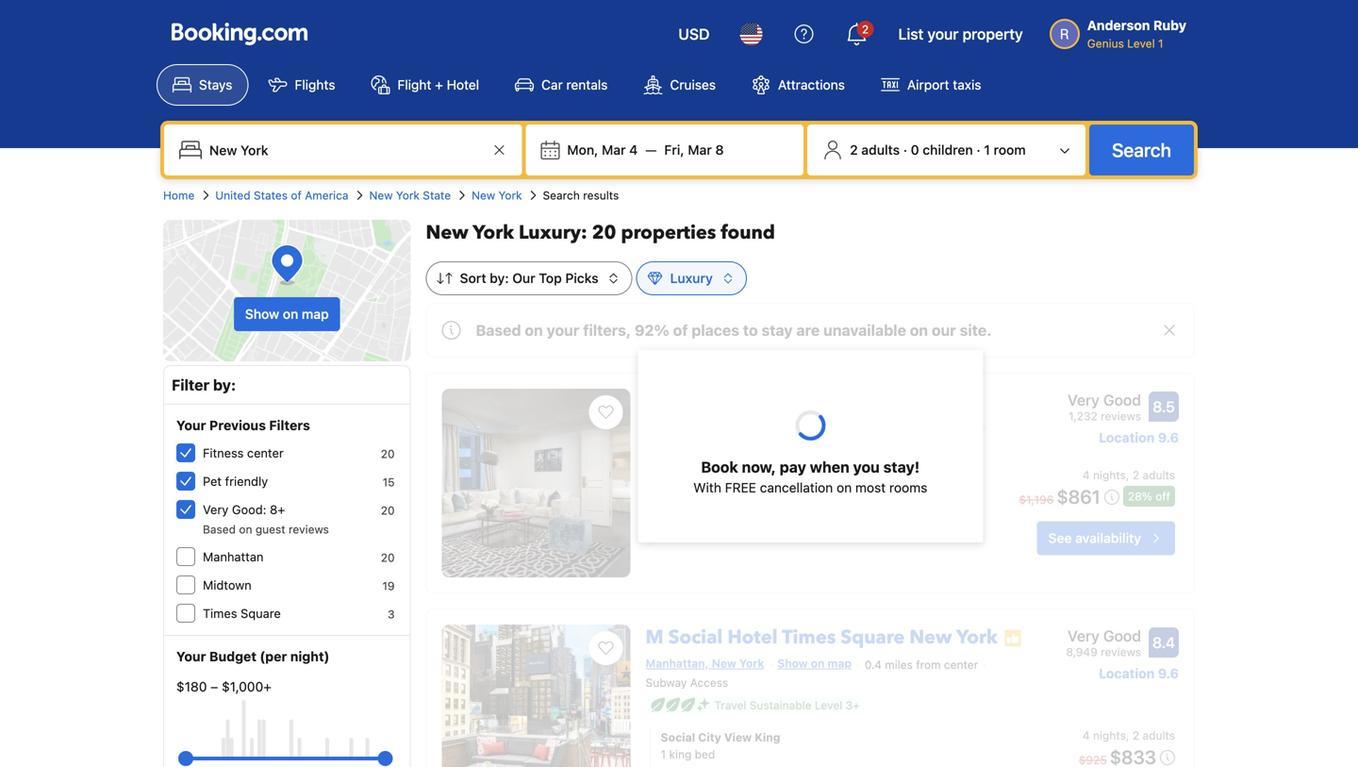 Task type: vqa. For each thing, say whether or not it's contained in the screenshot.
Your account menu Nelson Ben Genius Level 1 element
no



Task type: locate. For each thing, give the bounding box(es) containing it.
0 vertical spatial ,
[[1127, 469, 1130, 482]]

8.5
[[1153, 398, 1176, 416]]

4 left —
[[630, 142, 638, 158]]

social left city at bottom right
[[661, 731, 696, 744]]

square
[[241, 606, 281, 620], [841, 625, 905, 651]]

hotel right +
[[447, 77, 479, 92]]

1 · from the left
[[904, 142, 908, 158]]

20 down results
[[592, 220, 617, 246]]

1 4 nights , 2 adults from the top
[[1083, 469, 1176, 482]]

availability
[[1076, 530, 1142, 546]]

square up 3+
[[841, 625, 905, 651]]

0 vertical spatial king
[[669, 488, 692, 501]]

bed down the executive king room at the bottom of the page
[[695, 488, 716, 501]]

1 horizontal spatial search
[[1113, 139, 1172, 161]]

20 for manhattan
[[381, 551, 395, 564]]

m
[[646, 625, 664, 651]]

king down manhattan,
[[669, 748, 692, 761]]

0 horizontal spatial based
[[203, 523, 236, 536]]

0 vertical spatial based
[[476, 321, 521, 339]]

0 vertical spatial by:
[[490, 270, 509, 286]]

level down anderson
[[1128, 37, 1156, 50]]

new york
[[472, 189, 522, 202]]

m social hotel times square new york link
[[646, 617, 998, 651]]

based down our
[[476, 321, 521, 339]]

very inside very good 1,232 reviews
[[1068, 391, 1100, 409]]

3+
[[846, 699, 860, 712]]

of right the 'states'
[[291, 189, 302, 202]]

0 vertical spatial location
[[1099, 430, 1155, 445]]

0 vertical spatial hotel
[[447, 77, 479, 92]]

20 up 15
[[381, 447, 395, 460]]

0 vertical spatial level
[[1128, 37, 1156, 50]]

list your property
[[899, 25, 1024, 43]]

social inside social city view king 1 king bed
[[661, 731, 696, 744]]

social city view king link
[[661, 729, 980, 746]]

reviews right "8,949"
[[1101, 645, 1142, 659]]

· left 0
[[904, 142, 908, 158]]

properties
[[621, 220, 716, 246]]

hotel
[[447, 77, 479, 92], [776, 389, 826, 415], [728, 625, 778, 651]]

your
[[928, 25, 959, 43], [547, 321, 580, 339]]

location down very good 1,232 reviews
[[1099, 430, 1155, 445]]

1 9.6 from the top
[[1159, 430, 1180, 445]]

20 down 15
[[381, 504, 395, 517]]

pet friendly
[[203, 474, 268, 488]]

filters
[[269, 418, 310, 433]]

your account menu anderson ruby genius level 1 element
[[1050, 8, 1195, 52]]

your down filter
[[176, 418, 206, 433]]

scored 8.4 element
[[1149, 628, 1180, 658]]

1 vertical spatial show
[[778, 421, 808, 434]]

2 vertical spatial hotel
[[728, 625, 778, 651]]

0 horizontal spatial search
[[543, 189, 580, 202]]

2 your from the top
[[176, 649, 206, 664]]

king inside social city view king 1 king bed
[[755, 731, 781, 744]]

—
[[646, 142, 657, 158]]

1 vertical spatial king
[[669, 748, 692, 761]]

0 vertical spatial king
[[719, 471, 745, 484]]

search inside button
[[1113, 139, 1172, 161]]

0 horizontal spatial king
[[719, 471, 745, 484]]

good inside very good 1,232 reviews
[[1104, 391, 1142, 409]]

1 vertical spatial your
[[176, 649, 206, 664]]

1 horizontal spatial mar
[[688, 142, 712, 158]]

adults left 0
[[862, 142, 900, 158]]

car rentals
[[542, 77, 608, 92]]

0 horizontal spatial of
[[291, 189, 302, 202]]

your left filters,
[[547, 321, 580, 339]]

square up your budget (per night) on the bottom
[[241, 606, 281, 620]]

very good element left 8.5
[[1068, 389, 1142, 411]]

1 vertical spatial map
[[828, 421, 852, 434]]

midtown
[[203, 578, 252, 592]]

location 9.6 down scored 8.4 element
[[1099, 666, 1180, 681]]

mar left 8
[[688, 142, 712, 158]]

by: right filter
[[213, 376, 236, 394]]

0 vertical spatial social
[[669, 625, 723, 651]]

most
[[856, 480, 886, 495]]

0 vertical spatial map
[[302, 306, 329, 322]]

1 horizontal spatial ·
[[977, 142, 981, 158]]

york
[[396, 189, 420, 202], [499, 189, 522, 202], [473, 220, 514, 246], [957, 625, 998, 651], [740, 657, 765, 670]]

1
[[1159, 37, 1164, 50], [985, 142, 991, 158], [661, 488, 666, 501], [661, 748, 666, 761]]

good left the scored 8.5 "element" on the bottom right
[[1104, 391, 1142, 409]]

0 vertical spatial very
[[1068, 391, 1100, 409]]

location for 8.4
[[1099, 666, 1155, 681]]

executive king room link
[[661, 469, 980, 486]]

stays
[[199, 77, 233, 92]]

hotel for +
[[447, 77, 479, 92]]

4
[[630, 142, 638, 158], [1083, 469, 1091, 482], [1083, 729, 1091, 742]]

show on map
[[245, 306, 329, 322], [778, 421, 852, 434], [778, 657, 852, 670]]

4 down "8,949"
[[1083, 729, 1091, 742]]

anderson ruby genius level 1
[[1088, 17, 1187, 50]]

your
[[176, 418, 206, 433], [176, 649, 206, 664]]

very good element
[[1068, 389, 1142, 411], [1067, 625, 1142, 647]]

level
[[1128, 37, 1156, 50], [815, 699, 843, 712]]

1 horizontal spatial square
[[841, 625, 905, 651]]

see
[[1049, 530, 1073, 546]]

1 vertical spatial location
[[1099, 666, 1155, 681]]

2 vertical spatial very
[[1068, 627, 1100, 645]]

by: left our
[[490, 270, 509, 286]]

1 vertical spatial social
[[661, 731, 696, 744]]

good left 8.4
[[1104, 627, 1142, 645]]

filter by:
[[172, 376, 236, 394]]

0 vertical spatial of
[[291, 189, 302, 202]]

america
[[305, 189, 349, 202]]

2 vertical spatial show on map
[[778, 657, 852, 670]]

2 location 9.6 from the top
[[1099, 666, 1180, 681]]

2 vertical spatial reviews
[[1101, 645, 1142, 659]]

1 vertical spatial bed
[[695, 748, 716, 761]]

map inside show on map button
[[302, 306, 329, 322]]

1 horizontal spatial by:
[[490, 270, 509, 286]]

20 up 19
[[381, 551, 395, 564]]

1 vertical spatial hotel
[[776, 389, 826, 415]]

0 vertical spatial very good element
[[1068, 389, 1142, 411]]

your up $180
[[176, 649, 206, 664]]

adults inside dropdown button
[[862, 142, 900, 158]]

1 bed from the top
[[695, 488, 716, 501]]

1 vertical spatial search
[[543, 189, 580, 202]]

good inside very good 8,949 reviews
[[1104, 627, 1142, 645]]

0 vertical spatial show on map
[[245, 306, 329, 322]]

0 vertical spatial 9.6
[[1159, 430, 1180, 445]]

michelangelo
[[646, 389, 771, 415]]

very for 8.4
[[1068, 627, 1100, 645]]

home
[[163, 189, 195, 202]]

0 vertical spatial times
[[203, 606, 237, 620]]

2 location from the top
[[1099, 666, 1155, 681]]

king down executive
[[669, 488, 692, 501]]

1 location from the top
[[1099, 430, 1155, 445]]

free
[[725, 480, 757, 495]]

1 vertical spatial good
[[1104, 627, 1142, 645]]

1 vertical spatial your
[[547, 321, 580, 339]]

your right list
[[928, 25, 959, 43]]

mar right 'mon,'
[[602, 142, 626, 158]]

mon,
[[567, 142, 599, 158]]

york inside new york link
[[499, 189, 522, 202]]

very down the pet
[[203, 502, 229, 517]]

our
[[932, 321, 957, 339]]

king
[[669, 488, 692, 501], [669, 748, 692, 761]]

list your property link
[[887, 11, 1035, 57]]

cruises
[[670, 77, 716, 92]]

8.4
[[1153, 634, 1176, 652]]

search results
[[543, 189, 619, 202]]

york inside search results updated. new york luxury: 20 properties found. applied filters: fitness center, very good: 8+, less than 1/2 mile. element
[[473, 220, 514, 246]]

york for new york luxury: 20 properties found
[[473, 220, 514, 246]]

show inside button
[[245, 306, 279, 322]]

9.6 down scored 8.4 element
[[1159, 666, 1180, 681]]

1 horizontal spatial king
[[755, 731, 781, 744]]

on inside button
[[283, 306, 299, 322]]

bed down city at bottom right
[[695, 748, 716, 761]]

0 horizontal spatial square
[[241, 606, 281, 620]]

1 vertical spatial 9.6
[[1159, 666, 1180, 681]]

1 good from the top
[[1104, 391, 1142, 409]]

group
[[186, 744, 386, 767]]

search button
[[1090, 125, 1195, 176]]

1 horizontal spatial of
[[673, 321, 688, 339]]

nights
[[1094, 469, 1127, 482], [1094, 729, 1127, 742]]

genius
[[1088, 37, 1125, 50]]

0 vertical spatial location 9.6
[[1099, 430, 1180, 445]]

(per
[[260, 649, 287, 664]]

very up "1,232"
[[1068, 391, 1100, 409]]

1 down ruby
[[1159, 37, 1164, 50]]

1 vertical spatial square
[[841, 625, 905, 651]]

0 horizontal spatial times
[[203, 606, 237, 620]]

location for 8.5
[[1099, 430, 1155, 445]]

executive king room
[[661, 471, 780, 484]]

2 bed from the top
[[695, 748, 716, 761]]

stay!
[[884, 458, 920, 476]]

1 vertical spatial show on map
[[778, 421, 852, 434]]

very good element left 8.4
[[1067, 625, 1142, 647]]

search for search results
[[543, 189, 580, 202]]

very for 8.5
[[1068, 391, 1100, 409]]

search
[[1113, 139, 1172, 161], [543, 189, 580, 202]]

nights down "8,949"
[[1094, 729, 1127, 742]]

based for based on your filters, 92% of places to stay are unavailable on our site.
[[476, 321, 521, 339]]

0 vertical spatial search
[[1113, 139, 1172, 161]]

michelangelo hotel
[[646, 389, 826, 415]]

0 horizontal spatial by:
[[213, 376, 236, 394]]

very good 8,949 reviews
[[1067, 627, 1142, 659]]

1 vertical spatial nights
[[1094, 729, 1127, 742]]

fri,
[[665, 142, 685, 158]]

reviews inside very good 1,232 reviews
[[1101, 410, 1142, 423]]

2 good from the top
[[1104, 627, 1142, 645]]

reviews right "1,232"
[[1101, 410, 1142, 423]]

1 inside dropdown button
[[985, 142, 991, 158]]

0 vertical spatial nights
[[1094, 469, 1127, 482]]

1 king bed
[[661, 488, 716, 501]]

cruises link
[[628, 64, 732, 106]]

2 mar from the left
[[688, 142, 712, 158]]

show on map link
[[646, 421, 852, 434]]

1 vertical spatial of
[[673, 321, 688, 339]]

location down very good 8,949 reviews
[[1099, 666, 1155, 681]]

filter
[[172, 376, 210, 394]]

1 vertical spatial by:
[[213, 376, 236, 394]]

location 9.6
[[1099, 430, 1180, 445], [1099, 666, 1180, 681]]

hotel up manhattan, new york
[[728, 625, 778, 651]]

level left 3+
[[815, 699, 843, 712]]

hotel up show on map link
[[776, 389, 826, 415]]

times square
[[203, 606, 281, 620]]

1 vertical spatial ,
[[1127, 729, 1130, 742]]

based
[[476, 321, 521, 339], [203, 523, 236, 536]]

0 vertical spatial your
[[176, 418, 206, 433]]

1 inside social city view king 1 king bed
[[661, 748, 666, 761]]

on
[[283, 306, 299, 322], [525, 321, 543, 339], [910, 321, 929, 339], [811, 421, 825, 434], [837, 480, 852, 495], [239, 523, 252, 536], [811, 657, 825, 670]]

0 vertical spatial bed
[[695, 488, 716, 501]]

flight + hotel
[[398, 77, 479, 92]]

location 9.6 down the scored 8.5 "element" on the bottom right
[[1099, 430, 1180, 445]]

new york luxury: 20 properties found
[[426, 220, 776, 246]]

0 horizontal spatial mar
[[602, 142, 626, 158]]

with
[[694, 480, 722, 495]]

1 vertical spatial based
[[203, 523, 236, 536]]

attractions link
[[736, 64, 861, 106]]

show for show on map link
[[778, 421, 808, 434]]

1 vertical spatial king
[[755, 731, 781, 744]]

1 horizontal spatial times
[[782, 625, 836, 651]]

reviews inside very good 8,949 reviews
[[1101, 645, 1142, 659]]

your for your budget (per night)
[[176, 649, 206, 664]]

1 down manhattan,
[[661, 748, 666, 761]]

1 your from the top
[[176, 418, 206, 433]]

0 vertical spatial reviews
[[1101, 410, 1142, 423]]

found
[[721, 220, 776, 246]]

1 location 9.6 from the top
[[1099, 430, 1180, 445]]

2 king from the top
[[669, 748, 692, 761]]

very inside very good 8,949 reviews
[[1068, 627, 1100, 645]]

show on map inside button
[[245, 306, 329, 322]]

2 vertical spatial adults
[[1143, 729, 1176, 742]]

3
[[388, 608, 395, 621]]

1 vertical spatial very good element
[[1067, 625, 1142, 647]]

reviews right guest
[[289, 523, 329, 536]]

king inside 'link'
[[719, 471, 745, 484]]

very up "8,949"
[[1068, 627, 1100, 645]]

stay
[[762, 321, 793, 339]]

1 left room
[[985, 142, 991, 158]]

1 vertical spatial location 9.6
[[1099, 666, 1180, 681]]

nights up availability
[[1094, 469, 1127, 482]]

new for new york state
[[369, 189, 393, 202]]

1 vertical spatial reviews
[[289, 523, 329, 536]]

times up travel sustainable level 3+
[[782, 625, 836, 651]]

times down midtown
[[203, 606, 237, 620]]

car
[[542, 77, 563, 92]]

1 horizontal spatial level
[[1128, 37, 1156, 50]]

adults down 8.5
[[1143, 469, 1176, 482]]

2 9.6 from the top
[[1159, 666, 1180, 681]]

0 vertical spatial 4 nights , 2 adults
[[1083, 469, 1176, 482]]

ruby
[[1154, 17, 1187, 33]]

9.6 for 8.4
[[1159, 666, 1180, 681]]

york inside new york state link
[[396, 189, 420, 202]]

of right 92%
[[673, 321, 688, 339]]

sustainable
[[750, 699, 812, 712]]

0 vertical spatial good
[[1104, 391, 1142, 409]]

now,
[[742, 458, 777, 476]]

york for new york state
[[396, 189, 420, 202]]

· right children
[[977, 142, 981, 158]]

york inside m social hotel times square new york link
[[957, 625, 998, 651]]

0 vertical spatial show
[[245, 306, 279, 322]]

1 horizontal spatial based
[[476, 321, 521, 339]]

results
[[583, 189, 619, 202]]

very good element for 8.4
[[1067, 625, 1142, 647]]

0 horizontal spatial ·
[[904, 142, 908, 158]]

m social hotel times square new york
[[646, 625, 998, 651]]

mar
[[602, 142, 626, 158], [688, 142, 712, 158]]

0 vertical spatial your
[[928, 25, 959, 43]]

attractions
[[779, 77, 845, 92]]

booking.com image
[[172, 23, 308, 45]]

king inside social city view king 1 king bed
[[669, 748, 692, 761]]

4 down "1,232"
[[1083, 469, 1091, 482]]

1 vertical spatial level
[[815, 699, 843, 712]]

9.6 down the scored 8.5 "element" on the bottom right
[[1159, 430, 1180, 445]]

your budget (per night)
[[176, 649, 330, 664]]

based up the manhattan
[[203, 523, 236, 536]]

2
[[862, 23, 869, 36], [850, 142, 858, 158], [1133, 469, 1140, 482], [1133, 729, 1140, 742]]

social up manhattan, new york
[[669, 625, 723, 651]]

0 vertical spatial adults
[[862, 142, 900, 158]]

8+
[[270, 502, 285, 517]]

1 vertical spatial 4 nights , 2 adults
[[1083, 729, 1176, 742]]

0 vertical spatial 4
[[630, 142, 638, 158]]

2 vertical spatial 4
[[1083, 729, 1091, 742]]

adults down 8.4
[[1143, 729, 1176, 742]]

2 inside dropdown button
[[850, 142, 858, 158]]



Task type: describe. For each thing, give the bounding box(es) containing it.
scored 8.5 element
[[1149, 392, 1180, 422]]

1 vertical spatial adults
[[1143, 469, 1176, 482]]

bed inside social city view king 1 king bed
[[695, 748, 716, 761]]

+
[[435, 77, 443, 92]]

by: for sort
[[490, 270, 509, 286]]

search for search
[[1113, 139, 1172, 161]]

20 for very good: 8+
[[381, 504, 395, 517]]

filters,
[[583, 321, 631, 339]]

new for new york luxury: 20 properties found
[[426, 220, 469, 246]]

0 horizontal spatial your
[[547, 321, 580, 339]]

20 for fitness center
[[381, 447, 395, 460]]

luxury:
[[519, 220, 588, 246]]

good for 8.4
[[1104, 627, 1142, 645]]

level inside anderson ruby genius level 1
[[1128, 37, 1156, 50]]

see availability link
[[1038, 522, 1176, 556]]

2 , from the top
[[1127, 729, 1130, 742]]

1 vertical spatial times
[[782, 625, 836, 651]]

guest
[[256, 523, 286, 536]]

by: for filter
[[213, 376, 236, 394]]

2 nights from the top
[[1094, 729, 1127, 742]]

2 inside dropdown button
[[862, 23, 869, 36]]

reviews for 8.5
[[1101, 410, 1142, 423]]

night)
[[290, 649, 330, 664]]

8
[[716, 142, 724, 158]]

rentals
[[567, 77, 608, 92]]

stays link
[[157, 64, 249, 106]]

based for based on guest reviews
[[203, 523, 236, 536]]

map for show on map link
[[828, 421, 852, 434]]

budget
[[209, 649, 257, 664]]

travel sustainable level 3+
[[715, 699, 860, 712]]

york for new york
[[499, 189, 522, 202]]

flights link
[[252, 64, 351, 106]]

picks
[[566, 270, 599, 286]]

1 king from the top
[[669, 488, 692, 501]]

1 , from the top
[[1127, 469, 1130, 482]]

sort
[[460, 270, 487, 286]]

0 vertical spatial square
[[241, 606, 281, 620]]

1 down executive
[[661, 488, 666, 501]]

0
[[911, 142, 920, 158]]

previous
[[209, 418, 266, 433]]

top
[[539, 270, 562, 286]]

1 inside anderson ruby genius level 1
[[1159, 37, 1164, 50]]

flight
[[398, 77, 432, 92]]

manhattan
[[203, 550, 264, 564]]

view
[[725, 731, 752, 744]]

8,949
[[1067, 645, 1098, 659]]

1,232
[[1069, 410, 1098, 423]]

fitness center
[[203, 446, 284, 460]]

1 horizontal spatial your
[[928, 25, 959, 43]]

friendly
[[225, 474, 268, 488]]

room
[[994, 142, 1026, 158]]

m social hotel times square new york image
[[442, 625, 631, 767]]

flight + hotel link
[[355, 64, 495, 106]]

very good 1,232 reviews
[[1068, 391, 1142, 423]]

you
[[854, 458, 880, 476]]

0 horizontal spatial level
[[815, 699, 843, 712]]

new york link
[[472, 187, 522, 204]]

show on map button
[[234, 297, 340, 331]]

social city view king 1 king bed
[[661, 731, 781, 761]]

92%
[[635, 321, 670, 339]]

manhattan, new york
[[646, 657, 765, 670]]

2 button
[[835, 11, 880, 57]]

1 vertical spatial very
[[203, 502, 229, 517]]

Where are you going? field
[[202, 133, 488, 167]]

fri, mar 8 button
[[657, 133, 732, 167]]

see availability
[[1049, 530, 1142, 546]]

manhattan,
[[646, 657, 709, 670]]

mon, mar 4 — fri, mar 8
[[567, 142, 724, 158]]

rooms
[[890, 480, 928, 495]]

$180
[[176, 679, 207, 695]]

site.
[[960, 321, 992, 339]]

19
[[382, 579, 395, 593]]

executive
[[661, 471, 716, 484]]

1 nights from the top
[[1094, 469, 1127, 482]]

taxis
[[953, 77, 982, 92]]

15
[[383, 476, 395, 489]]

new york state
[[369, 189, 451, 202]]

on inside book now, pay when you stay! with free cancellation on most rooms
[[837, 480, 852, 495]]

$1,000+
[[222, 679, 272, 695]]

united
[[215, 189, 251, 202]]

new for new york
[[472, 189, 496, 202]]

2 4 nights , 2 adults from the top
[[1083, 729, 1176, 742]]

2 adults · 0 children · 1 room button
[[815, 132, 1079, 168]]

very good: 8+
[[203, 502, 285, 517]]

unavailable
[[824, 321, 907, 339]]

1 mar from the left
[[602, 142, 626, 158]]

luxury
[[671, 270, 713, 286]]

show on map for show on map button
[[245, 306, 329, 322]]

9.6 for 8.5
[[1159, 430, 1180, 445]]

$180 – $1,000+
[[176, 679, 272, 695]]

when
[[810, 458, 850, 476]]

your previous filters
[[176, 418, 310, 433]]

show on map for show on map link
[[778, 421, 852, 434]]

show for show on map button
[[245, 306, 279, 322]]

reviews for 8.4
[[1101, 645, 1142, 659]]

state
[[423, 189, 451, 202]]

very good element for 8.5
[[1068, 389, 1142, 411]]

our
[[513, 270, 536, 286]]

list
[[899, 25, 924, 43]]

fitness
[[203, 446, 244, 460]]

map for show on map button
[[302, 306, 329, 322]]

1 vertical spatial 4
[[1083, 469, 1091, 482]]

usd button
[[667, 11, 721, 57]]

center
[[247, 446, 284, 460]]

2 vertical spatial show
[[778, 657, 808, 670]]

children
[[923, 142, 974, 158]]

hotel for social
[[728, 625, 778, 651]]

usd
[[679, 25, 710, 43]]

location 9.6 for 8.5
[[1099, 430, 1180, 445]]

book now, pay when you stay! alert
[[638, 365, 984, 543]]

travel
[[715, 699, 747, 712]]

your for your previous filters
[[176, 418, 206, 433]]

states
[[254, 189, 288, 202]]

sort by: our top picks
[[460, 270, 599, 286]]

location 9.6 for 8.4
[[1099, 666, 1180, 681]]

united states of america link
[[215, 187, 349, 204]]

search results updated. new york luxury: 20 properties found. applied filters: fitness center, very good: 8+, less than 1/2 mile. element
[[426, 220, 1196, 246]]

to
[[743, 321, 758, 339]]

2 · from the left
[[977, 142, 981, 158]]

2 vertical spatial map
[[828, 657, 852, 670]]

airport
[[908, 77, 950, 92]]

based on guest reviews
[[203, 523, 329, 536]]

car rentals link
[[499, 64, 624, 106]]

good for 8.5
[[1104, 391, 1142, 409]]

based on your filters, 92% of places to stay are unavailable on our site.
[[476, 321, 992, 339]]

michelangelo hotel image
[[442, 389, 631, 578]]

united states of america
[[215, 189, 349, 202]]

michelangelo hotel link
[[646, 381, 826, 415]]



